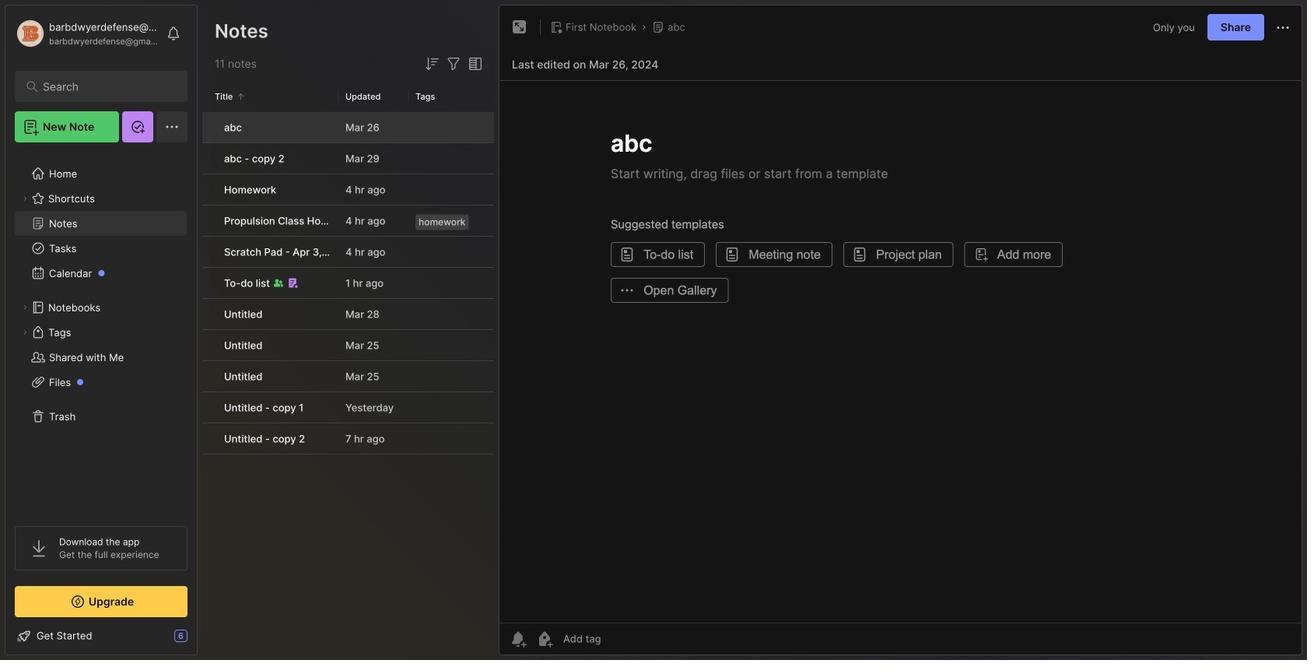 Task type: vqa. For each thing, say whether or not it's contained in the screenshot.
Scratch Pad
no



Task type: describe. For each thing, give the bounding box(es) containing it.
10 cell from the top
[[202, 392, 215, 423]]

11 cell from the top
[[202, 423, 215, 454]]

Add tag field
[[562, 632, 679, 646]]

expand note image
[[511, 18, 529, 37]]

9 cell from the top
[[202, 361, 215, 392]]

main element
[[0, 0, 202, 660]]

click to collapse image
[[197, 631, 208, 650]]

View options field
[[463, 54, 485, 73]]

Help and Learning task checklist field
[[5, 623, 197, 648]]

more actions image
[[1274, 18, 1293, 37]]

Sort options field
[[423, 54, 441, 73]]

Account field
[[15, 18, 159, 49]]

add tag image
[[536, 630, 554, 648]]

4 cell from the top
[[202, 205, 215, 236]]

7 cell from the top
[[202, 299, 215, 329]]



Task type: locate. For each thing, give the bounding box(es) containing it.
cell
[[202, 112, 215, 142], [202, 143, 215, 174], [202, 174, 215, 205], [202, 205, 215, 236], [202, 237, 215, 267], [202, 268, 215, 298], [202, 299, 215, 329], [202, 330, 215, 360], [202, 361, 215, 392], [202, 392, 215, 423], [202, 423, 215, 454]]

3 cell from the top
[[202, 174, 215, 205]]

add a reminder image
[[509, 630, 528, 648]]

1 cell from the top
[[202, 112, 215, 142]]

none search field inside main element
[[43, 77, 167, 96]]

expand tags image
[[20, 328, 30, 337]]

8 cell from the top
[[202, 330, 215, 360]]

tree
[[5, 152, 197, 512]]

add filters image
[[444, 54, 463, 73]]

5 cell from the top
[[202, 237, 215, 267]]

note window element
[[499, 5, 1303, 659]]

None search field
[[43, 77, 167, 96]]

row group
[[202, 112, 494, 455]]

More actions field
[[1274, 17, 1293, 37]]

6 cell from the top
[[202, 268, 215, 298]]

expand notebooks image
[[20, 303, 30, 312]]

2 cell from the top
[[202, 143, 215, 174]]

Search text field
[[43, 79, 167, 94]]

Add filters field
[[444, 54, 463, 73]]

Note Editor text field
[[500, 80, 1302, 623]]

tree inside main element
[[5, 152, 197, 512]]



